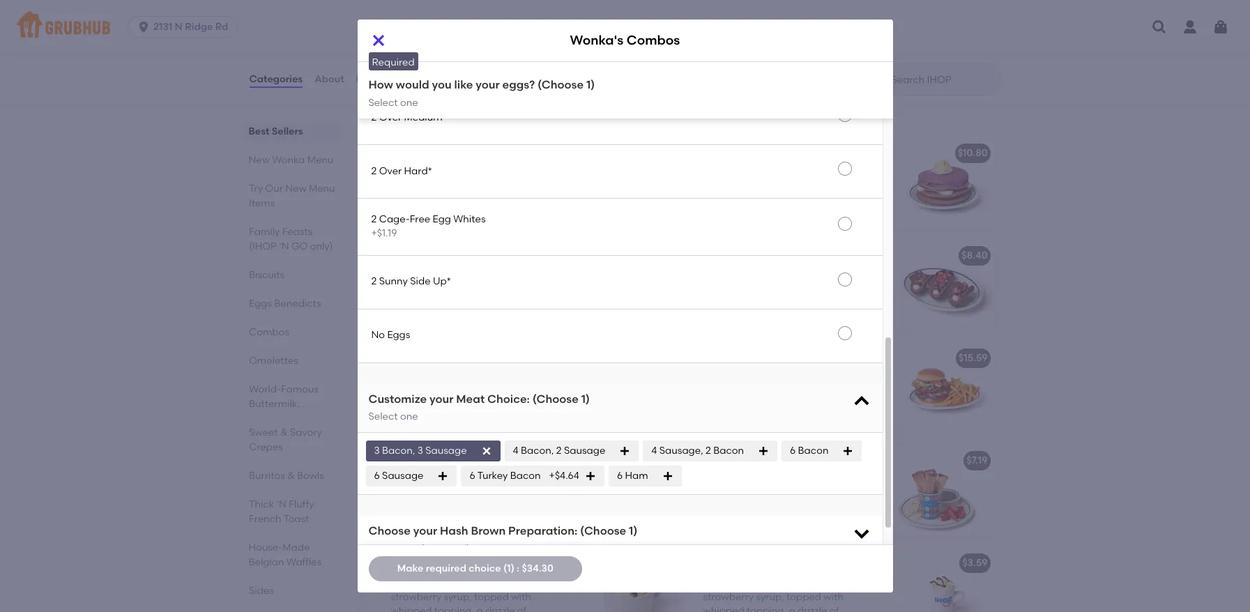 Task type: vqa. For each thing, say whether or not it's contained in the screenshot.
middle "Pancakes"
yes



Task type: describe. For each thing, give the bounding box(es) containing it.
stack) for wonka's perfectly purple pancakes - (short stack)
[[599, 250, 631, 262]]

topped inside the two purple buttermilk pancakes layered with creamy cheesecake mousse & topped with purple cream cheese icing, whipped topping and gold glitter sugar.
[[439, 298, 474, 310]]

biscuits
[[249, 269, 284, 281]]

2 cheese from the left
[[679, 10, 715, 22]]

bacon, for 2
[[521, 445, 554, 457]]

medium*
[[404, 111, 447, 123]]

2 over hard*
[[371, 165, 432, 177]]

layered for two
[[391, 284, 426, 296]]

1 left the wonka's
[[391, 475, 394, 487]]

wonka's perfectly purple pancakes - (full stack)
[[703, 147, 934, 159]]

main navigation navigation
[[0, 0, 1250, 54]]

sugar. for two purple buttermilk pancakes layered with creamy cheesecake mousse & topped with purple cream cheese icing, whipped topping and gold glitter sugar.
[[445, 326, 473, 338]]

two purple buttermilk pancakes layered with creamy cheesecake mousse & topped with purple cream cheese icing, whipped topping and gold glitter sugar.
[[391, 270, 563, 338]]

2 sunny side up*
[[371, 276, 451, 288]]

perfectly for wonka's perfectly purple pancakes - (short stack)
[[434, 250, 476, 262]]

sweet & savory crepes tab
[[249, 425, 336, 455]]

& inside the two purple buttermilk pancakes layered with creamy cheesecake mousse & topped with purple cream cheese icing, whipped topping and gold glitter sugar.
[[430, 298, 437, 310]]

house-made belgian waffles
[[249, 542, 322, 568]]

dippers
[[814, 455, 851, 467]]

choose your hash brown preparation:  (choose 1) select one (required)
[[369, 525, 638, 555]]

cheesecake for four purple buttermilk pancakes layered with creamy cheesecake mousse & topped with purple cream cheese icing, whipped topping and gold glitter sugar.
[[802, 181, 859, 193]]

1 right pancake,
[[561, 475, 565, 487]]

family feasts (ihop 'n go only) tab
[[249, 225, 336, 254]]

menu inside tab
[[307, 154, 334, 166]]

rd
[[215, 21, 228, 33]]

chocolate for scrumdiddlyumptious strawberry hot chocolate image at bottom
[[410, 577, 458, 589]]

a down 'make required choice (1) : $34.30'
[[477, 605, 483, 612]]

select inside choose your hash brown preparation:  (choose 1) select one (required)
[[369, 543, 398, 555]]

berry
[[531, 400, 556, 412]]

svg image for 6 sausage
[[438, 471, 449, 482]]

cream inside warm and flaky buttermilk biscuit split and filled with creamy cheesecake mousse, a mixed berry topping, topped with purple cream cheese icing and powdered sugar.
[[525, 415, 556, 426]]

0 horizontal spatial jr.
[[391, 455, 403, 467]]

items
[[249, 197, 275, 209]]

2 right the sausage,
[[706, 445, 711, 457]]

0 vertical spatial french
[[750, 455, 783, 467]]

1 down pancake,
[[550, 489, 554, 501]]

2131
[[153, 21, 172, 33]]

egg,
[[444, 489, 465, 501]]

new wonka menu tab
[[249, 153, 336, 167]]

hash
[[493, 181, 516, 193]]

cage-
[[379, 213, 410, 225]]

1 chocolate from the left
[[574, 557, 624, 569]]

glitter for four purple buttermilk pancakes layered with creamy cheesecake mousse & topped with purple cream cheese icing, whipped topping and gold glitter sugar.
[[727, 224, 755, 236]]

eggs benedicts tab
[[249, 296, 336, 311]]

two
[[391, 270, 410, 281]]

over for hard*
[[379, 165, 402, 177]]

2 horizontal spatial bacon
[[798, 445, 829, 457]]

strawberries,
[[703, 489, 764, 501]]

pancakes for &
[[249, 413, 295, 425]]

svg image for 6 bacon
[[843, 446, 854, 457]]

customize
[[369, 392, 427, 406]]

creamy for two
[[451, 284, 487, 296]]

entrées,
[[493, 167, 531, 179]]

tacos
[[802, 250, 830, 262]]

wonka's combos
[[570, 32, 680, 48]]

2 horizontal spatial eggs
[[461, 10, 484, 22]]

french inside sliced french toast with a side of strawberries, banana and chocolate dipping sauce.
[[734, 475, 767, 487]]

whites
[[453, 213, 486, 225]]

creamy for four
[[763, 181, 799, 193]]

customize your meat choice: (choose 1) select one
[[369, 392, 590, 423]]

2 over easy* button
[[357, 38, 883, 91]]

warm
[[391, 372, 420, 384]]

fantastical
[[703, 352, 758, 364]]

hoverchoc
[[703, 250, 755, 262]]

daydream
[[391, 352, 441, 364]]

combos tab
[[249, 325, 336, 340]]

sides
[[249, 585, 274, 597]]

mousse,
[[450, 400, 489, 412]]

cheese inside warm and flaky buttermilk biscuit split and filled with creamy cheesecake mousse, a mixed berry topping, topped with purple cream cheese icing and powdered sugar.
[[391, 429, 425, 441]]

your inside how would you like your eggs? (choose 1) select one
[[476, 78, 500, 91]]

choice
[[469, 563, 501, 575]]

french inside thick 'n fluffy french toast
[[249, 513, 281, 525]]

meat
[[444, 181, 470, 193]]

cream for two purple buttermilk pancakes layered with creamy cheesecake mousse & topped with purple cream cheese icing, whipped topping and gold glitter sugar.
[[532, 298, 563, 310]]

hot chocolate flavored with strawberry syrup, topped with whipped topping, a drizzle  for 'scrumdiddlyumptious jr. strawberry hot chocolate' image
[[703, 577, 857, 612]]

over for easy*
[[379, 58, 402, 70]]

warm and flaky buttermilk biscuit split and filled with creamy cheesecake mousse, a mixed berry topping, topped with purple cream cheese icing and powdered sugar.
[[391, 372, 556, 441]]

1 horizontal spatial toast
[[785, 455, 811, 467]]

best sellers
[[249, 126, 303, 137]]

hoverchoc pancake tacos
[[703, 250, 830, 262]]

best
[[249, 126, 269, 137]]

benedicts
[[274, 298, 321, 310]]

6 for 6 ham
[[617, 470, 623, 482]]

topped inside the four purple buttermilk pancakes layered with creamy cheesecake mousse & topped with purple cream cheese icing, whipped topping and gold glitter sugar.
[[752, 195, 787, 207]]

0 horizontal spatial bacon
[[510, 470, 541, 482]]

meat
[[456, 392, 485, 406]]

topped down scrumdiddlyumptious jr. strawberry hot chocolate
[[787, 591, 821, 603]]

glitter for two purple buttermilk pancakes layered with creamy cheesecake mousse & topped with purple cream cheese icing, whipped topping and gold glitter sugar.
[[414, 326, 442, 338]]

toast
[[769, 475, 793, 487]]

perfectly inside 1 wonka's perfectly purple pancake, 1 scrambled egg, 1 bacon strip and 1 sausage link
[[438, 475, 480, 487]]

medley
[[495, 455, 530, 467]]

- for (short
[[561, 250, 566, 262]]

pancakes for four purple buttermilk pancakes layered with creamy cheesecake mousse & topped with purple cream cheese icing, whipped topping and gold glitter sugar.
[[810, 167, 857, 179]]

0 vertical spatial combos
[[627, 32, 680, 48]]

gold for two purple buttermilk pancakes layered with creamy cheesecake mousse & topped with purple cream cheese icing, whipped topping and gold glitter sugar.
[[391, 326, 412, 338]]

fluffy
[[289, 499, 314, 510]]

sausage,
[[660, 445, 703, 457]]

chocolate inside sliced french toast with a side of strawberries, banana and chocolate dipping sauce.
[[828, 489, 876, 501]]

reviews button
[[355, 54, 396, 105]]

thick
[[249, 499, 274, 510]]

1 horizontal spatial new wonka menu
[[380, 106, 511, 123]]

crepes
[[249, 441, 283, 453]]

and inside enjoy our new wonka entrées, paired with eggs*, meat and hash browns.
[[472, 181, 491, 193]]

1) inside choose your hash brown preparation:  (choose 1) select one (required)
[[629, 525, 638, 538]]

how would you like your eggs? (choose 1) select one
[[369, 78, 595, 108]]

a inside warm and flaky buttermilk biscuit split and filled with creamy cheesecake mousse, a mixed berry topping, topped with purple cream cheese icing and powdered sugar.
[[491, 400, 498, 412]]

scrumdiddlyumptious jr. strawberry hot chocolate
[[703, 557, 951, 569]]

purple for (short
[[479, 250, 510, 262]]

cheese for two purple buttermilk pancakes layered with creamy cheesecake mousse & topped with purple cream cheese icing, whipped topping and gold glitter sugar.
[[391, 312, 425, 324]]

sides tab
[[249, 584, 336, 598]]

about button
[[314, 54, 345, 105]]

purple right four
[[727, 167, 757, 179]]

thick 'n fluffy french toast tab
[[249, 497, 336, 527]]

2 for 2 over hard*
[[371, 165, 377, 177]]

2 horizontal spatial new
[[380, 106, 413, 123]]

6 for 6 bacon
[[790, 445, 796, 457]]

brunch
[[723, 28, 757, 40]]

strawberry for scrumdiddlyumptious strawberry hot chocolate image at bottom
[[391, 591, 442, 603]]

+$1.55
[[597, 10, 626, 22]]

(choose inside choose your hash brown preparation:  (choose 1) select one (required)
[[580, 525, 626, 538]]

scrumdiddlyumptious strawberry hot chocolate
[[391, 557, 624, 569]]

no eggs
[[371, 329, 410, 341]]

willy's jr. french toast dippers image
[[892, 446, 996, 537]]

a inside sliced french toast with a side of strawberries, banana and chocolate dipping sauce.
[[818, 475, 824, 487]]

flavored for 'scrumdiddlyumptious jr. strawberry hot chocolate' image
[[773, 577, 812, 589]]

easy*
[[404, 58, 430, 70]]

how
[[369, 78, 393, 91]]

jr. magical breakfast medley image
[[579, 446, 684, 537]]

try our new menu items tab
[[249, 181, 336, 211]]

brown
[[471, 525, 506, 538]]

bowls
[[297, 470, 324, 482]]

your for hash
[[413, 525, 437, 538]]

(short
[[568, 250, 597, 262]]

gold for four purple buttermilk pancakes layered with creamy cheesecake mousse & topped with purple cream cheese icing, whipped topping and gold glitter sugar.
[[703, 224, 724, 236]]

$14.39
[[705, 44, 734, 56]]

buttermilk for four
[[759, 167, 808, 179]]

svg image for 3 bacon, 3 sausage
[[481, 446, 492, 457]]

purple down wonka's perfectly purple pancakes - (full stack)
[[811, 195, 842, 207]]

2 strawberry from the left
[[825, 557, 878, 569]]

dipping
[[703, 503, 740, 515]]

purple down 'wonka's perfectly purple pancakes - (short stack)'
[[499, 298, 529, 310]]

+ for $14.39 +
[[734, 44, 740, 56]]

required
[[372, 56, 415, 68]]

6 bacon
[[790, 445, 829, 457]]

4 sausage, 2 bacon
[[652, 445, 744, 457]]

icing, for two
[[427, 312, 453, 324]]

1) inside how would you like your eggs? (choose 1) select one
[[586, 78, 595, 91]]

purple inside 1 wonka's perfectly purple pancake, 1 scrambled egg, 1 bacon strip and 1 sausage link
[[482, 475, 512, 487]]

buttermilk
[[249, 398, 297, 410]]

up*
[[433, 276, 451, 288]]

6 for 6 turkey bacon
[[470, 470, 475, 482]]

2131 n ridge rd button
[[128, 16, 243, 38]]

biscuits tab
[[249, 268, 336, 282]]

sliced french toast with a side of strawberries, banana and chocolate dipping sauce.
[[703, 475, 876, 515]]

topped inside warm and flaky buttermilk biscuit split and filled with creamy cheesecake mousse, a mixed berry topping, topped with purple cream cheese icing and powdered sugar.
[[433, 415, 468, 426]]

wonka left burger
[[760, 352, 793, 364]]

syrup, for scrumdiddlyumptious strawberry hot chocolate image at bottom
[[444, 591, 472, 603]]

wonka's perfectly purple pancakes - (full stack) image
[[892, 138, 996, 229]]

eggs inside tab
[[249, 298, 272, 310]]

hoverchoc pancake tacos image
[[892, 241, 996, 331]]

strawberry for 'scrumdiddlyumptious jr. strawberry hot chocolate' image
[[703, 591, 754, 603]]

enjoy our new wonka entrées, paired with eggs*, meat and hash browns.
[[391, 167, 565, 193]]

pancakes for (short
[[512, 250, 559, 262]]

jr. for scrumdiddlyumptious
[[811, 557, 823, 569]]

your for meat
[[430, 392, 454, 406]]

berry
[[444, 352, 469, 364]]

about
[[315, 73, 344, 85]]

biscuit
[[471, 352, 504, 364]]

(choose inside customize your meat choice: (choose 1) select one
[[533, 392, 579, 406]]

$14.39 +
[[705, 44, 740, 56]]

n
[[175, 21, 183, 33]]

made
[[283, 542, 310, 554]]

buttermilk for two
[[445, 270, 493, 281]]

topping, inside warm and flaky buttermilk biscuit split and filled with creamy cheesecake mousse, a mixed berry topping, topped with purple cream cheese icing and powdered sugar.
[[391, 415, 431, 426]]

flavored for scrumdiddlyumptious strawberry hot chocolate image at bottom
[[461, 577, 500, 589]]

omelettes tab
[[249, 354, 336, 368]]

and inside 1 wonka's perfectly purple pancake, 1 scrambled egg, 1 bacon strip and 1 sausage link
[[529, 489, 548, 501]]

preparation:
[[508, 525, 578, 538]]

mousse for four
[[703, 195, 740, 207]]

1 right egg,
[[467, 489, 471, 501]]

best sellers tab
[[249, 124, 336, 139]]

'n inside thick 'n fluffy french toast
[[276, 499, 286, 510]]

$7.19 for $7.19
[[967, 455, 988, 467]]

filled
[[434, 386, 456, 398]]

perfectly for wonka's perfectly purple pancakes - (full stack)
[[746, 147, 789, 159]]

scrambled
[[406, 10, 458, 22]]

1) inside customize your meat choice: (choose 1) select one
[[581, 392, 590, 406]]

enjoy our new wonka entrées, paired with eggs*, meat and hash browns. button
[[383, 138, 684, 229]]

creamy inside warm and flaky buttermilk biscuit split and filled with creamy cheesecake mousse, a mixed berry topping, topped with purple cream cheese icing and powdered sugar.
[[481, 386, 517, 398]]

2 for 2 over medium*
[[371, 111, 377, 123]]

drizzle for scrumdiddlyumptious strawberry hot chocolate image at bottom
[[485, 605, 515, 612]]

paired
[[534, 167, 565, 179]]

scrumdiddlyumptious for scrumdiddlyumptious jr. strawberry hot chocolate
[[703, 557, 809, 569]]

$3.59
[[963, 557, 988, 569]]



Task type: locate. For each thing, give the bounding box(es) containing it.
perfectly up up*
[[434, 250, 476, 262]]

6 left ham at the bottom of the page
[[617, 470, 623, 482]]

cheesecake down wonka's perfectly purple pancakes - (full stack)
[[802, 181, 859, 193]]

2 over medium* button
[[357, 91, 883, 144]]

topping inside the two purple buttermilk pancakes layered with creamy cheesecake mousse & topped with purple cream cheese icing, whipped topping and gold glitter sugar.
[[499, 312, 536, 324]]

1 horizontal spatial +
[[734, 44, 740, 56]]

famous
[[281, 384, 318, 395]]

sausage up +$4.64
[[564, 445, 606, 457]]

1 horizontal spatial strawberry
[[703, 591, 754, 603]]

1 syrup, from the left
[[444, 591, 472, 603]]

cream
[[844, 195, 875, 207], [532, 298, 563, 310], [525, 415, 556, 426]]

0 vertical spatial pancakes
[[825, 147, 871, 159]]

syrup,
[[444, 591, 472, 603], [756, 591, 784, 603]]

1 vertical spatial new wonka menu
[[249, 154, 334, 166]]

2 4 from the left
[[652, 445, 657, 457]]

0 horizontal spatial drizzle
[[485, 605, 515, 612]]

perfectly up the four purple buttermilk pancakes layered with creamy cheesecake mousse & topped with purple cream cheese icing, whipped topping and gold glitter sugar.
[[746, 147, 789, 159]]

svg image inside main navigation navigation
[[1213, 19, 1229, 36]]

scrumdiddlyumptious down sauce.
[[703, 557, 809, 569]]

friendly
[[470, 28, 508, 40]]

belgian
[[249, 557, 284, 568]]

1 vertical spatial stack)
[[599, 250, 631, 262]]

2 vertical spatial your
[[413, 525, 437, 538]]

0 vertical spatial new wonka menu
[[380, 106, 511, 123]]

sugar. inside the four purple buttermilk pancakes layered with creamy cheesecake mousse & topped with purple cream cheese icing, whipped topping and gold glitter sugar.
[[757, 224, 786, 236]]

cream inside the four purple buttermilk pancakes layered with creamy cheesecake mousse & topped with purple cream cheese icing, whipped topping and gold glitter sugar.
[[844, 195, 875, 207]]

1 vertical spatial pancakes
[[496, 270, 542, 281]]

scrumdiddlyumptious for scrumdiddlyumptious strawberry hot chocolate
[[391, 557, 496, 569]]

house-made belgian waffles tab
[[249, 540, 336, 570]]

(full
[[880, 147, 901, 159]]

1 horizontal spatial jr.
[[736, 455, 748, 467]]

turkey
[[478, 470, 508, 482]]

2 horizontal spatial sugar.
[[757, 224, 786, 236]]

2131 n ridge rd
[[153, 21, 228, 33]]

your down sausage
[[413, 525, 437, 538]]

icing, down up*
[[427, 312, 453, 324]]

scrumdiddlyumptious strawberry hot chocolate image
[[579, 548, 684, 612]]

glitter inside the four purple buttermilk pancakes layered with creamy cheesecake mousse & topped with purple cream cheese icing, whipped topping and gold glitter sugar.
[[727, 224, 755, 236]]

over down $11.99
[[379, 58, 402, 70]]

$34.30
[[522, 563, 554, 575]]

combos up omelettes
[[249, 326, 289, 338]]

banana
[[766, 489, 804, 501]]

2 up +$1.19
[[371, 213, 377, 225]]

cheesecake inside the two purple buttermilk pancakes layered with creamy cheesecake mousse & topped with purple cream cheese icing, whipped topping and gold glitter sugar.
[[489, 284, 546, 296]]

mousse down four
[[703, 195, 740, 207]]

1 vertical spatial topping
[[499, 312, 536, 324]]

0 vertical spatial sugar.
[[757, 224, 786, 236]]

new
[[436, 167, 456, 179]]

1 horizontal spatial new
[[285, 183, 306, 195]]

0 horizontal spatial sausage
[[382, 470, 424, 482]]

0 horizontal spatial topping,
[[391, 415, 431, 426]]

mixed
[[500, 400, 529, 412]]

no for no cheese
[[663, 10, 677, 22]]

topping for two purple buttermilk pancakes layered with creamy cheesecake mousse & topped with purple cream cheese icing, whipped topping and gold glitter sugar.
[[499, 312, 536, 324]]

2 inside button
[[371, 165, 377, 177]]

- left (full
[[874, 147, 878, 159]]

1 horizontal spatial gold
[[703, 224, 724, 236]]

select inside how would you like your eggs? (choose 1) select one
[[369, 97, 398, 108]]

1 horizontal spatial combos
[[627, 32, 680, 48]]

a down scrumdiddlyumptious jr. strawberry hot chocolate
[[789, 605, 795, 612]]

2 up +$4.64
[[556, 445, 562, 457]]

no
[[663, 10, 677, 22], [371, 329, 385, 341]]

(choose inside how would you like your eggs? (choose 1) select one
[[538, 78, 584, 91]]

$8.40
[[962, 250, 988, 262]]

0 vertical spatial toast
[[785, 455, 811, 467]]

2 one from the top
[[400, 411, 418, 423]]

go
[[291, 241, 307, 252]]

& left bowls
[[287, 470, 294, 482]]

1 one from the top
[[400, 97, 418, 108]]

cheese inside the two purple buttermilk pancakes layered with creamy cheesecake mousse & topped with purple cream cheese icing, whipped topping and gold glitter sugar.
[[391, 312, 425, 324]]

gold inside the two purple buttermilk pancakes layered with creamy cheesecake mousse & topped with purple cream cheese icing, whipped topping and gold glitter sugar.
[[391, 326, 412, 338]]

0 horizontal spatial combos
[[249, 326, 289, 338]]

french down thick
[[249, 513, 281, 525]]

icing, up hoverchoc pancake tacos
[[740, 210, 765, 221]]

no eggs button
[[357, 309, 883, 362]]

0 horizontal spatial new
[[249, 154, 270, 166]]

0 horizontal spatial 4
[[513, 445, 519, 457]]

cheese up the no eggs
[[391, 312, 425, 324]]

2 vertical spatial cheese
[[391, 429, 425, 441]]

your inside choose your hash brown preparation:  (choose 1) select one (required)
[[413, 525, 437, 538]]

with inside enjoy our new wonka entrées, paired with eggs*, meat and hash browns.
[[391, 181, 411, 193]]

6 up toast
[[790, 445, 796, 457]]

layered for four
[[703, 181, 739, 193]]

waffles
[[287, 557, 322, 568]]

whipped inside the four purple buttermilk pancakes layered with creamy cheesecake mousse & topped with purple cream cheese icing, whipped topping and gold glitter sugar.
[[767, 210, 809, 221]]

eggs up friendly
[[461, 10, 484, 22]]

(choose up scrumdiddlyumptious strawberry hot chocolate image at bottom
[[580, 525, 626, 538]]

1 vertical spatial (choose
[[533, 392, 579, 406]]

2 horizontal spatial sausage
[[564, 445, 606, 457]]

eggs down biscuits
[[249, 298, 272, 310]]

cream for four purple buttermilk pancakes layered with creamy cheesecake mousse & topped with purple cream cheese icing, whipped topping and gold glitter sugar.
[[844, 195, 875, 207]]

house-
[[249, 542, 283, 554]]

1 vertical spatial purple
[[479, 250, 510, 262]]

sugar. inside the two purple buttermilk pancakes layered with creamy cheesecake mousse & topped with purple cream cheese icing, whipped topping and gold glitter sugar.
[[445, 326, 473, 338]]

1 horizontal spatial pancakes
[[512, 250, 559, 262]]

1 vertical spatial over
[[379, 111, 402, 123]]

purple up bacon
[[482, 475, 512, 487]]

1 vertical spatial select
[[369, 411, 398, 423]]

2 hot chocolate flavored with strawberry syrup, topped with whipped topping, a drizzle  from the left
[[703, 577, 857, 612]]

toast inside thick 'n fluffy french toast
[[283, 513, 309, 525]]

layered down four
[[703, 181, 739, 193]]

four purple buttermilk pancakes layered with creamy cheesecake mousse & topped with purple cream cheese icing, whipped topping and gold glitter sugar.
[[703, 167, 875, 236]]

1 3 from the left
[[374, 445, 380, 457]]

1 horizontal spatial topping
[[811, 210, 848, 221]]

topping for four purple buttermilk pancakes layered with creamy cheesecake mousse & topped with purple cream cheese icing, whipped topping and gold glitter sugar.
[[811, 210, 848, 221]]

sausage for 4 bacon, 2 sausage
[[564, 445, 606, 457]]

hot chocolate flavored with strawberry syrup, topped with whipped topping, a drizzle  for scrumdiddlyumptious strawberry hot chocolate image at bottom
[[391, 577, 545, 612]]

1 horizontal spatial 4
[[652, 445, 657, 457]]

ridge
[[185, 21, 213, 33]]

daydream berry biscuit image
[[579, 343, 684, 434]]

pancakes for two purple buttermilk pancakes layered with creamy cheesecake mousse & topped with purple cream cheese icing, whipped topping and gold glitter sugar.
[[496, 270, 542, 281]]

2 scrumdiddlyumptious from the left
[[703, 557, 809, 569]]

wonka
[[416, 106, 467, 123], [272, 154, 305, 166], [458, 167, 491, 179], [760, 352, 793, 364]]

over
[[379, 58, 402, 70], [379, 111, 402, 123], [379, 165, 402, 177]]

0 horizontal spatial cheese
[[553, 10, 589, 22]]

1 select from the top
[[369, 97, 398, 108]]

your inside customize your meat choice: (choose 1) select one
[[430, 392, 454, 406]]

pancakes inside the four purple buttermilk pancakes layered with creamy cheesecake mousse & topped with purple cream cheese icing, whipped topping and gold glitter sugar.
[[810, 167, 857, 179]]

topping inside the four purple buttermilk pancakes layered with creamy cheesecake mousse & topped with purple cream cheese icing, whipped topping and gold glitter sugar.
[[811, 210, 848, 221]]

strip
[[506, 489, 527, 501]]

pancake,
[[515, 475, 559, 487]]

over down "how"
[[379, 111, 402, 123]]

0 horizontal spatial +
[[672, 455, 678, 467]]

1 cheese from the left
[[553, 10, 589, 22]]

1 vertical spatial gold
[[391, 326, 412, 338]]

menu down best sellers tab
[[307, 154, 334, 166]]

2 for 2 cage-free egg whites +$1.19
[[371, 213, 377, 225]]

layered inside the four purple buttermilk pancakes layered with creamy cheesecake mousse & topped with purple cream cheese icing, whipped topping and gold glitter sugar.
[[703, 181, 739, 193]]

Search IHOP search field
[[890, 73, 997, 86]]

wonka's perfectly purple pancakes - (short stack)
[[391, 250, 631, 262]]

combos down no cheese at the right of the page
[[627, 32, 680, 48]]

1 hot chocolate flavored with strawberry syrup, topped with whipped topping, a drizzle  from the left
[[391, 577, 545, 612]]

2 select from the top
[[369, 411, 398, 423]]

no up 'wonka's combos'
[[663, 10, 677, 22]]

cheese
[[553, 10, 589, 22], [679, 10, 715, 22]]

svg image for 4 sausage, 2 bacon
[[758, 446, 769, 457]]

burritos & bowls tab
[[249, 469, 336, 483]]

drizzle for 'scrumdiddlyumptious jr. strawberry hot chocolate' image
[[798, 605, 827, 612]]

pancakes inside the two purple buttermilk pancakes layered with creamy cheesecake mousse & topped with purple cream cheese icing, whipped topping and gold glitter sugar.
[[496, 270, 542, 281]]

1)
[[586, 78, 595, 91], [581, 392, 590, 406], [629, 525, 638, 538]]

a left mixed
[[491, 400, 498, 412]]

creamy up mixed
[[481, 386, 517, 398]]

3 up 6 sausage
[[374, 445, 380, 457]]

menu
[[471, 106, 511, 123], [307, 154, 334, 166], [309, 183, 335, 195]]

your down flaky
[[430, 392, 454, 406]]

try
[[249, 183, 263, 195]]

layered inside the two purple buttermilk pancakes layered with creamy cheesecake mousse & topped with purple cream cheese icing, whipped topping and gold glitter sugar.
[[391, 284, 426, 296]]

like
[[454, 78, 473, 91]]

6 sausage
[[374, 470, 424, 482]]

0 horizontal spatial new wonka menu
[[249, 154, 334, 166]]

(1)
[[503, 563, 515, 575]]

1 flavored from the left
[[461, 577, 500, 589]]

combos
[[627, 32, 680, 48], [249, 326, 289, 338]]

mousse inside the two purple buttermilk pancakes layered with creamy cheesecake mousse & topped with purple cream cheese icing, whipped topping and gold glitter sugar.
[[391, 298, 427, 310]]

bacon, for 3
[[382, 445, 415, 457]]

make
[[397, 563, 424, 575]]

0 vertical spatial (choose
[[538, 78, 584, 91]]

0 vertical spatial cream
[[844, 195, 875, 207]]

purple inside warm and flaky buttermilk biscuit split and filled with creamy cheesecake mousse, a mixed berry topping, topped with purple cream cheese icing and powdered sugar.
[[492, 415, 523, 426]]

syrup, for 'scrumdiddlyumptious jr. strawberry hot chocolate' image
[[756, 591, 784, 603]]

0 horizontal spatial pancakes
[[496, 270, 542, 281]]

0 vertical spatial perfectly
[[746, 147, 789, 159]]

0 horizontal spatial eggs
[[249, 298, 272, 310]]

0 vertical spatial 'n
[[279, 241, 289, 252]]

2
[[399, 10, 404, 22], [371, 58, 377, 70], [371, 111, 377, 123], [371, 165, 377, 177], [371, 213, 377, 225], [371, 276, 377, 288], [556, 445, 562, 457], [706, 445, 711, 457]]

perfectly up egg,
[[438, 475, 480, 487]]

0 horizontal spatial syrup,
[[444, 591, 472, 603]]

2 inside 2 cage-free egg whites +$1.19
[[371, 213, 377, 225]]

cheese up pancakes... in the top of the page
[[553, 10, 589, 22]]

1 horizontal spatial strawberry
[[825, 557, 878, 569]]

1 horizontal spatial glitter
[[727, 224, 755, 236]]

1 horizontal spatial bacon
[[714, 445, 744, 457]]

0 vertical spatial cheese
[[703, 210, 737, 221]]

icing
[[427, 429, 450, 441]]

wonka's combos image
[[579, 138, 684, 229]]

1 horizontal spatial 3
[[418, 445, 423, 457]]

$7.19 +
[[651, 455, 678, 467]]

family
[[249, 226, 280, 238]]

(choose right eggs? at the top
[[538, 78, 584, 91]]

categories button
[[249, 54, 303, 105]]

scrumdiddlyumptious jr. strawberry hot chocolate image
[[892, 548, 996, 612]]

0 horizontal spatial icing,
[[427, 312, 453, 324]]

new wonka menu inside tab
[[249, 154, 334, 166]]

mousse for two
[[391, 298, 427, 310]]

sausage up scrambled
[[382, 470, 424, 482]]

2 strawberry from the left
[[703, 591, 754, 603]]

$10.80 for warm and flaky buttermilk biscuit split and filled with creamy cheesecake mousse, a mixed berry topping, topped with purple cream cheese icing and powdered sugar.
[[646, 352, 675, 364]]

icing, for four
[[740, 210, 765, 221]]

new down best
[[249, 154, 270, 166]]

+ down brunch
[[734, 44, 740, 56]]

1 horizontal spatial sugar.
[[524, 429, 553, 441]]

one inside customize your meat choice: (choose 1) select one
[[400, 411, 418, 423]]

toast up toast
[[785, 455, 811, 467]]

icing,
[[740, 210, 765, 221], [427, 312, 453, 324]]

wonka down you
[[416, 106, 467, 123]]

3 up the wonka's
[[418, 445, 423, 457]]

0 vertical spatial no
[[663, 10, 677, 22]]

drizzle down the (1)
[[485, 605, 515, 612]]

'n inside family feasts (ihop 'n go only)
[[279, 241, 289, 252]]

0 vertical spatial -
[[874, 147, 878, 159]]

1 over from the top
[[379, 58, 402, 70]]

buttermilk inside warm and flaky buttermilk biscuit split and filled with creamy cheesecake mousse, a mixed berry topping, topped with purple cream cheese icing and powdered sugar.
[[468, 372, 516, 384]]

french
[[750, 455, 783, 467], [734, 475, 767, 487], [249, 513, 281, 525]]

flavored down scrumdiddlyumptious jr. strawberry hot chocolate
[[773, 577, 812, 589]]

0 horizontal spatial pancakes
[[249, 413, 295, 425]]

biscuit
[[519, 372, 550, 384]]

make required choice (1) : $34.30
[[397, 563, 554, 575]]

2 for 2 over easy*
[[371, 58, 377, 70]]

sausage down icing
[[426, 445, 467, 457]]

required
[[426, 563, 466, 575]]

svg image inside "2131 n ridge rd" button
[[137, 20, 151, 34]]

1 bacon, from the left
[[382, 445, 415, 457]]

topped up hoverchoc pancake tacos
[[752, 195, 787, 207]]

1 horizontal spatial $10.80
[[958, 147, 988, 159]]

sugar. inside warm and flaky buttermilk biscuit split and filled with creamy cheesecake mousse, a mixed berry topping, topped with purple cream cheese icing and powdered sugar.
[[524, 429, 553, 441]]

3 over from the top
[[379, 165, 402, 177]]

4 for 4 bacon, 2 sausage
[[513, 445, 519, 457]]

pancakes left (full
[[825, 147, 871, 159]]

svg image
[[729, 10, 740, 22], [1213, 19, 1229, 36], [370, 32, 387, 49], [481, 446, 492, 457], [619, 446, 631, 457], [758, 446, 769, 457], [843, 446, 854, 457], [438, 471, 449, 482]]

0 horizontal spatial hot chocolate flavored with strawberry syrup, topped with whipped topping, a drizzle 
[[391, 577, 545, 612]]

stack) for wonka's perfectly purple pancakes - (full stack)
[[903, 147, 934, 159]]

mousse inside the four purple buttermilk pancakes layered with creamy cheesecake mousse & topped with purple cream cheese icing, whipped topping and gold glitter sugar.
[[703, 195, 740, 207]]

creamy inside the four purple buttermilk pancakes layered with creamy cheesecake mousse & topped with purple cream cheese icing, whipped topping and gold glitter sugar.
[[763, 181, 799, 193]]

cheese inside the four purple buttermilk pancakes layered with creamy cheesecake mousse & topped with purple cream cheese icing, whipped topping and gold glitter sugar.
[[703, 210, 737, 221]]

strawberry
[[499, 557, 552, 569], [825, 557, 878, 569]]

purple right two at the left of the page
[[412, 270, 443, 281]]

wonka down sellers
[[272, 154, 305, 166]]

1 strawberry from the left
[[499, 557, 552, 569]]

burger
[[795, 352, 828, 364]]

$10.80 for four purple buttermilk pancakes layered with creamy cheesecake mousse & topped with purple cream cheese icing, whipped topping and gold glitter sugar.
[[958, 147, 988, 159]]

select inside customize your meat choice: (choose 1) select one
[[369, 411, 398, 423]]

0 horizontal spatial gold
[[391, 326, 412, 338]]

1 vertical spatial 'n
[[276, 499, 286, 510]]

(required)
[[420, 543, 470, 555]]

select down "choose"
[[369, 543, 398, 555]]

bacon up side
[[798, 445, 829, 457]]

sugar. up berry
[[445, 326, 473, 338]]

new wonka menu down you
[[380, 106, 511, 123]]

world-famous buttermilk pancakes sweet & savory crepes
[[249, 384, 322, 453]]

1 horizontal spatial drizzle
[[798, 605, 827, 612]]

2 bacon, from the left
[[521, 445, 554, 457]]

topping, for 'scrumdiddlyumptious jr. strawberry hot chocolate' image
[[747, 605, 787, 612]]

1 vertical spatial eggs
[[249, 298, 272, 310]]

svg image for 4 bacon, 2 sausage
[[619, 446, 631, 457]]

glitter up daydream
[[414, 326, 442, 338]]

wonka's for wonka's perfectly purple pancakes - (short stack)
[[391, 250, 431, 262]]

daydream berry biscuit
[[391, 352, 504, 364]]

2 vertical spatial buttermilk
[[468, 372, 516, 384]]

sugar. for four purple buttermilk pancakes layered with creamy cheesecake mousse & topped with purple cream cheese icing, whipped topping and gold glitter sugar.
[[757, 224, 786, 236]]

jr. for willy's
[[736, 455, 748, 467]]

cheesecake inside the four purple buttermilk pancakes layered with creamy cheesecake mousse & topped with purple cream cheese icing, whipped topping and gold glitter sugar.
[[802, 181, 859, 193]]

perfectly
[[746, 147, 789, 159], [434, 250, 476, 262], [438, 475, 480, 487]]

- left (short
[[561, 250, 566, 262]]

1 vertical spatial $10.80
[[646, 352, 675, 364]]

purple for (full
[[791, 147, 822, 159]]

pancakes for (full
[[825, 147, 871, 159]]

+ for $7.19 +
[[672, 455, 678, 467]]

reviews
[[356, 73, 395, 85]]

0 horizontal spatial chocolate
[[574, 557, 624, 569]]

0 vertical spatial $10.80
[[958, 147, 988, 159]]

pancakes inside world-famous buttermilk pancakes sweet & savory crepes
[[249, 413, 295, 425]]

svg image
[[631, 10, 643, 22], [1151, 19, 1168, 36], [137, 20, 151, 34], [852, 392, 871, 411], [585, 471, 596, 482], [662, 471, 673, 482], [852, 524, 871, 544]]

1 4 from the left
[[513, 445, 519, 457]]

over for medium*
[[379, 111, 402, 123]]

0 vertical spatial icing,
[[740, 210, 765, 221]]

cheesecake for two purple buttermilk pancakes layered with creamy cheesecake mousse & topped with purple cream cheese icing, whipped topping and gold glitter sugar.
[[489, 284, 546, 296]]

3 bacon, 3 sausage
[[374, 445, 467, 457]]

savory
[[290, 427, 322, 439]]

buttermilk inside the four purple buttermilk pancakes layered with creamy cheesecake mousse & topped with purple cream cheese icing, whipped topping and gold glitter sugar.
[[759, 167, 808, 179]]

4 for 4 sausage, 2 bacon
[[652, 445, 657, 457]]

$7.19 for $7.19 +
[[651, 455, 672, 467]]

willy's
[[703, 455, 734, 467]]

0 vertical spatial buttermilk
[[759, 167, 808, 179]]

(choose down biscuit
[[533, 392, 579, 406]]

wonka inside tab
[[272, 154, 305, 166]]

6 down breakfast
[[470, 470, 475, 482]]

mousse down 2 sunny side up*
[[391, 298, 427, 310]]

topping,
[[391, 415, 431, 426], [434, 605, 474, 612], [747, 605, 787, 612]]

menu inside try our new menu items
[[309, 183, 335, 195]]

with inside sliced french toast with a side of strawberries, banana and chocolate dipping sauce.
[[796, 475, 816, 487]]

0 vertical spatial layered
[[703, 181, 739, 193]]

cream down 'wonka's perfectly purple pancakes - (short stack)'
[[532, 298, 563, 310]]

2 $7.19 from the left
[[967, 455, 988, 467]]

cheese up big
[[679, 10, 715, 22]]

cheesecake
[[802, 181, 859, 193], [489, 284, 546, 296], [391, 400, 448, 412]]

1 vertical spatial glitter
[[414, 326, 442, 338]]

0 horizontal spatial strawberry
[[499, 557, 552, 569]]

4 down 'powdered' at the left bottom of the page
[[513, 445, 519, 457]]

wonka's for wonka's combos
[[570, 32, 624, 48]]

and inside the two purple buttermilk pancakes layered with creamy cheesecake mousse & topped with purple cream cheese icing, whipped topping and gold glitter sugar.
[[538, 312, 557, 324]]

2 vertical spatial new
[[285, 183, 306, 195]]

3 one from the top
[[400, 543, 418, 555]]

cheesecake down 'wonka's perfectly purple pancakes - (short stack)'
[[489, 284, 546, 296]]

1 vertical spatial cheese
[[391, 312, 425, 324]]

cheese for four purple buttermilk pancakes layered with creamy cheesecake mousse & topped with purple cream cheese icing, whipped topping and gold glitter sugar.
[[703, 210, 737, 221]]

browns.
[[519, 181, 555, 193]]

creamy inside the two purple buttermilk pancakes layered with creamy cheesecake mousse & topped with purple cream cheese icing, whipped topping and gold glitter sugar.
[[451, 284, 487, 296]]

fantastical wonka burger image
[[892, 343, 996, 434]]

0 horizontal spatial -
[[561, 250, 566, 262]]

2 horizontal spatial cheesecake
[[802, 181, 859, 193]]

2 down "how"
[[371, 111, 377, 123]]

icing, inside the four purple buttermilk pancakes layered with creamy cheesecake mousse & topped with purple cream cheese icing, whipped topping and gold glitter sugar.
[[740, 210, 765, 221]]

2 chocolate from the left
[[900, 557, 951, 569]]

gold inside the four purple buttermilk pancakes layered with creamy cheesecake mousse & topped with purple cream cheese icing, whipped topping and gold glitter sugar.
[[703, 224, 724, 236]]

1 vertical spatial menu
[[307, 154, 334, 166]]

1 horizontal spatial scrumdiddlyumptious
[[703, 557, 809, 569]]

1 $7.19 from the left
[[651, 455, 672, 467]]

0 vertical spatial menu
[[471, 106, 511, 123]]

purple up the four purple buttermilk pancakes layered with creamy cheesecake mousse & topped with purple cream cheese icing, whipped topping and gold glitter sugar.
[[791, 147, 822, 159]]

'n left go
[[279, 241, 289, 252]]

sunny
[[379, 276, 408, 288]]

hot chocolate flavored with strawberry syrup, topped with whipped topping, a drizzle  down 'make required choice (1) : $34.30'
[[391, 577, 545, 612]]

flavored down 'make required choice (1) : $34.30'
[[461, 577, 500, 589]]

you
[[432, 78, 452, 91]]

omelettes
[[249, 355, 298, 367]]

2 over from the top
[[379, 111, 402, 123]]

icing, inside the two purple buttermilk pancakes layered with creamy cheesecake mousse & topped with purple cream cheese icing, whipped topping and gold glitter sugar.
[[427, 312, 453, 324]]

chocolate left $3.59
[[900, 557, 951, 569]]

enjoy
[[391, 167, 416, 179]]

-
[[874, 147, 878, 159], [561, 250, 566, 262]]

wonka inside enjoy our new wonka entrées, paired with eggs*, meat and hash browns.
[[458, 167, 491, 179]]

1) right berry
[[581, 392, 590, 406]]

cream inside the two purple buttermilk pancakes layered with creamy cheesecake mousse & topped with purple cream cheese icing, whipped topping and gold glitter sugar.
[[532, 298, 563, 310]]

gold up daydream
[[391, 326, 412, 338]]

6 for 6 sausage
[[374, 470, 380, 482]]

0 vertical spatial new
[[380, 106, 413, 123]]

hot
[[554, 557, 571, 569], [881, 557, 898, 569], [391, 577, 408, 589], [703, 577, 720, 589]]

hash
[[440, 525, 468, 538]]

& inside tab
[[287, 470, 294, 482]]

2 sunny side up* button
[[357, 256, 883, 309]]

3 select from the top
[[369, 543, 398, 555]]

0 horizontal spatial cheesecake
[[391, 400, 448, 412]]

0 horizontal spatial $7.19
[[651, 455, 672, 467]]

1 horizontal spatial chocolate
[[723, 577, 771, 589]]

0 vertical spatial glitter
[[727, 224, 755, 236]]

wonka's
[[397, 475, 436, 487]]

2 scrambled eggs with cheddar cheese
[[399, 10, 589, 22]]

2 up reviews
[[371, 58, 377, 70]]

1 vertical spatial pancakes
[[512, 250, 559, 262]]

1 horizontal spatial cheese
[[679, 10, 715, 22]]

eggs inside button
[[387, 329, 410, 341]]

2 horizontal spatial jr.
[[811, 557, 823, 569]]

and inside the four purple buttermilk pancakes layered with creamy cheesecake mousse & topped with purple cream cheese icing, whipped topping and gold glitter sugar.
[[851, 210, 869, 221]]

whipped inside the two purple buttermilk pancakes layered with creamy cheesecake mousse & topped with purple cream cheese icing, whipped topping and gold glitter sugar.
[[455, 312, 496, 324]]

combos inside tab
[[249, 326, 289, 338]]

cheesecake down 'split'
[[391, 400, 448, 412]]

2 for 2 sunny side up*
[[371, 276, 377, 288]]

0 vertical spatial purple
[[791, 147, 822, 159]]

purple down whites
[[479, 250, 510, 262]]

syrup, down required
[[444, 591, 472, 603]]

no inside button
[[371, 329, 385, 341]]

svg image for no cheese
[[729, 10, 740, 22]]

1 vertical spatial -
[[561, 250, 566, 262]]

layered down two at the left of the page
[[391, 284, 426, 296]]

one up make
[[400, 543, 418, 555]]

2 3 from the left
[[418, 445, 423, 457]]

select down "how"
[[369, 97, 398, 108]]

wonka's for wonka's perfectly purple pancakes - (full stack)
[[703, 147, 744, 159]]

new inside try our new menu items
[[285, 183, 306, 195]]

2 vertical spatial eggs
[[387, 329, 410, 341]]

one up 2 over medium*
[[400, 97, 418, 108]]

& up the hoverchoc
[[742, 195, 749, 207]]

choose
[[369, 525, 411, 538]]

sausage for 3 bacon, 3 sausage
[[426, 445, 467, 457]]

1 horizontal spatial pancakes
[[810, 167, 857, 179]]

eggs?
[[503, 78, 535, 91]]

glitter inside the two purple buttermilk pancakes layered with creamy cheesecake mousse & topped with purple cream cheese icing, whipped topping and gold glitter sugar.
[[414, 326, 442, 338]]

1 vertical spatial buttermilk
[[445, 270, 493, 281]]

eggs up daydream
[[387, 329, 410, 341]]

& inside world-famous buttermilk pancakes sweet & savory crepes
[[280, 427, 287, 439]]

and inside sliced french toast with a side of strawberries, banana and chocolate dipping sauce.
[[806, 489, 825, 501]]

chocolate for 'scrumdiddlyumptious jr. strawberry hot chocolate' image
[[723, 577, 771, 589]]

1 vertical spatial your
[[430, 392, 454, 406]]

0 vertical spatial select
[[369, 97, 398, 108]]

1 scrumdiddlyumptious from the left
[[391, 557, 496, 569]]

flavored
[[461, 577, 500, 589], [773, 577, 812, 589]]

bacon, up pancake,
[[521, 445, 554, 457]]

buttermilk inside the two purple buttermilk pancakes layered with creamy cheesecake mousse & topped with purple cream cheese icing, whipped topping and gold glitter sugar.
[[445, 270, 493, 281]]

new inside tab
[[249, 154, 270, 166]]

1 horizontal spatial chocolate
[[900, 557, 951, 569]]

+ left willy's
[[672, 455, 678, 467]]

sliced
[[703, 475, 732, 487]]

1 vertical spatial icing,
[[427, 312, 453, 324]]

2 flavored from the left
[[773, 577, 812, 589]]

pancakes down wonka's perfectly purple pancakes - (full stack)
[[810, 167, 857, 179]]

wonka's perfectly purple pancakes - (short stack) image
[[579, 241, 684, 331]]

2 vertical spatial perfectly
[[438, 475, 480, 487]]

no for no eggs
[[371, 329, 385, 341]]

2 syrup, from the left
[[756, 591, 784, 603]]

select down customize
[[369, 411, 398, 423]]

topping
[[811, 210, 848, 221], [499, 312, 536, 324]]

one inside choose your hash brown preparation:  (choose 1) select one (required)
[[400, 543, 418, 555]]

syrup, down scrumdiddlyumptious jr. strawberry hot chocolate
[[756, 591, 784, 603]]

0 horizontal spatial chocolate
[[410, 577, 458, 589]]

0 horizontal spatial scrumdiddlyumptious
[[391, 557, 496, 569]]

2 for 2 scrambled eggs with cheddar cheese
[[399, 10, 404, 22]]

1 vertical spatial 1)
[[581, 392, 590, 406]]

0 horizontal spatial strawberry
[[391, 591, 442, 603]]

world-famous buttermilk pancakes tab
[[249, 382, 336, 425]]

- for (full
[[874, 147, 878, 159]]

6 left the wonka's
[[374, 470, 380, 482]]

2 up original
[[399, 10, 404, 22]]

a
[[491, 400, 498, 412], [818, 475, 824, 487], [477, 605, 483, 612], [789, 605, 795, 612]]

buttermilk down "biscuit"
[[468, 372, 516, 384]]

1 strawberry from the left
[[391, 591, 442, 603]]

creamy right "side"
[[451, 284, 487, 296]]

1 horizontal spatial $7.19
[[967, 455, 988, 467]]

bacon up sliced
[[714, 445, 744, 457]]

thick 'n fluffy french toast
[[249, 499, 314, 525]]

1 vertical spatial combos
[[249, 326, 289, 338]]

one inside how would you like your eggs? (choose 1) select one
[[400, 97, 418, 108]]

2 over hard* button
[[357, 145, 883, 198]]

gold up the hoverchoc
[[703, 224, 724, 236]]

2 drizzle from the left
[[798, 605, 827, 612]]

chocolate
[[828, 489, 876, 501], [410, 577, 458, 589], [723, 577, 771, 589]]

cheesecake inside warm and flaky buttermilk biscuit split and filled with creamy cheesecake mousse, a mixed berry topping, topped with purple cream cheese icing and powdered sugar.
[[391, 400, 448, 412]]

over inside button
[[379, 165, 402, 177]]

chocolate right $34.30
[[574, 557, 624, 569]]

topping, for scrumdiddlyumptious strawberry hot chocolate image at bottom
[[434, 605, 474, 612]]

1 drizzle from the left
[[485, 605, 515, 612]]

creamy down wonka's perfectly purple pancakes - (full stack)
[[763, 181, 799, 193]]

topped down choice
[[474, 591, 509, 603]]

& inside the four purple buttermilk pancakes layered with creamy cheesecake mousse & topped with purple cream cheese icing, whipped topping and gold glitter sugar.
[[742, 195, 749, 207]]



